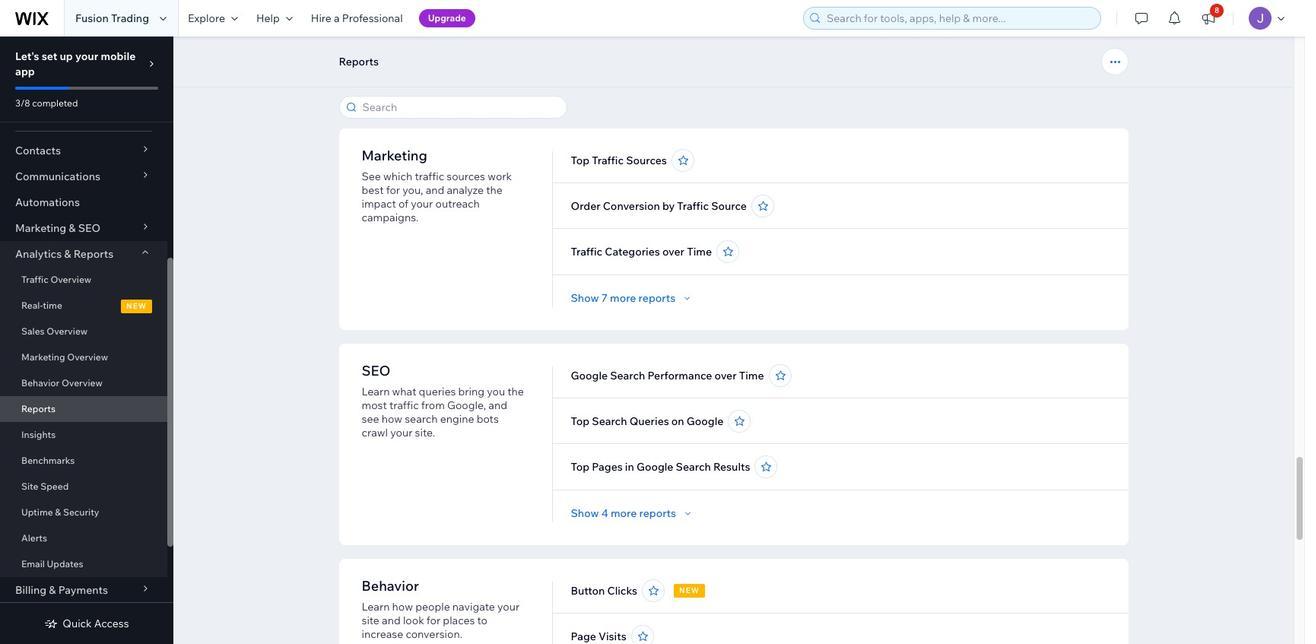 Task type: describe. For each thing, give the bounding box(es) containing it.
traffic categories over time
[[571, 245, 712, 259]]

the inside seo learn what queries bring you the most traffic from google, and see how search engine bots crawl your site.
[[508, 385, 524, 399]]

impact
[[362, 197, 396, 211]]

email updates link
[[0, 551, 167, 577]]

site
[[362, 614, 379, 627]]

Search field
[[358, 97, 562, 118]]

conversion
[[603, 199, 660, 213]]

google,
[[447, 399, 486, 412]]

site speed link
[[0, 474, 167, 500]]

traffic inside 'sidebar' element
[[21, 274, 48, 285]]

automations
[[15, 195, 80, 209]]

overview for sales overview
[[47, 326, 88, 337]]

page
[[571, 630, 596, 643]]

reports inside analytics & reports dropdown button
[[74, 247, 113, 261]]

source
[[711, 199, 747, 213]]

marketing & seo button
[[0, 215, 167, 241]]

your inside marketing see which traffic sources work best for you, and analyze the impact of your outreach campaigns.
[[411, 197, 433, 211]]

google search performance over time
[[571, 369, 764, 383]]

behavior overview
[[21, 377, 103, 389]]

increase
[[362, 627, 403, 641]]

seo learn what queries bring you the most traffic from google, and see how search engine bots crawl your site.
[[362, 362, 524, 440]]

search
[[405, 412, 438, 426]]

3/8 completed
[[15, 97, 78, 109]]

& for analytics
[[64, 247, 71, 261]]

seo inside popup button
[[78, 221, 100, 235]]

alerts
[[21, 532, 47, 544]]

bookings
[[362, 46, 422, 64]]

your inside let's set up your mobile app
[[75, 49, 98, 63]]

top for top traffic sources
[[571, 154, 590, 167]]

your inside bookings learn how clients are booking and attending your services.
[[433, 83, 455, 97]]

see
[[362, 412, 379, 426]]

access
[[94, 617, 129, 631]]

top search queries on google
[[571, 415, 724, 428]]

behavior overview link
[[0, 370, 167, 396]]

1 vertical spatial time
[[739, 369, 764, 383]]

fusion
[[75, 11, 109, 25]]

uptime
[[21, 507, 53, 518]]

traffic left 'sources'
[[592, 154, 624, 167]]

categories
[[605, 245, 660, 259]]

uptime & security
[[21, 507, 99, 518]]

Search for tools, apps, help & more... field
[[822, 8, 1096, 29]]

quick access
[[63, 617, 129, 631]]

insights
[[21, 429, 56, 440]]

1 vertical spatial google
[[687, 415, 724, 428]]

on
[[671, 415, 684, 428]]

marketing & seo
[[15, 221, 100, 235]]

contacts
[[15, 144, 61, 157]]

benchmarks link
[[0, 448, 167, 474]]

show 7 more reports
[[571, 291, 676, 305]]

queries
[[419, 385, 456, 399]]

in
[[625, 460, 634, 474]]

marketing for marketing see which traffic sources work best for you, and analyze the impact of your outreach campaigns.
[[362, 147, 427, 164]]

site speed
[[21, 481, 69, 492]]

you,
[[403, 183, 423, 197]]

site
[[21, 481, 38, 492]]

analytics & reports button
[[0, 241, 167, 267]]

you
[[487, 385, 505, 399]]

places
[[443, 614, 475, 627]]

2 vertical spatial search
[[676, 460, 711, 474]]

billing & payments button
[[0, 577, 167, 603]]

reports for reports link
[[21, 403, 56, 415]]

visits
[[599, 630, 627, 643]]

traffic down order
[[571, 245, 603, 259]]

sales overview link
[[0, 319, 167, 345]]

work
[[488, 170, 512, 183]]

booking
[[469, 69, 509, 83]]

behavior learn how people navigate your site and look for places to increase conversion.
[[362, 577, 520, 641]]

queries
[[629, 415, 669, 428]]

uptime & security link
[[0, 500, 167, 526]]

more for marketing
[[610, 291, 636, 305]]

sources
[[626, 154, 667, 167]]

sales
[[21, 326, 45, 337]]

marketing for marketing overview
[[21, 351, 65, 363]]

attending
[[383, 83, 431, 97]]

top traffic sources
[[571, 154, 667, 167]]

explore
[[188, 11, 225, 25]]

most
[[362, 399, 387, 412]]

0 horizontal spatial over
[[662, 245, 685, 259]]

results
[[713, 460, 750, 474]]

and inside bookings learn how clients are booking and attending your services.
[[362, 83, 380, 97]]

bring
[[458, 385, 485, 399]]

professional
[[342, 11, 403, 25]]

& for uptime
[[55, 507, 61, 518]]

how for bookings
[[392, 69, 413, 83]]

contacts button
[[0, 138, 167, 164]]

a
[[334, 11, 340, 25]]

analytics
[[15, 247, 62, 261]]

analyze
[[447, 183, 484, 197]]

4
[[601, 507, 608, 520]]

marketing see which traffic sources work best for you, and analyze the impact of your outreach campaigns.
[[362, 147, 512, 224]]

email updates
[[21, 558, 83, 570]]

best
[[362, 183, 384, 197]]

your inside behavior learn how people navigate your site and look for places to increase conversion.
[[497, 600, 520, 614]]

let's set up your mobile app
[[15, 49, 136, 78]]

security
[[63, 507, 99, 518]]

seo inside seo learn what queries bring you the most traffic from google, and see how search engine bots crawl your site.
[[362, 362, 390, 380]]

billing
[[15, 583, 47, 597]]

button
[[571, 584, 605, 598]]

outreach
[[435, 197, 480, 211]]



Task type: vqa. For each thing, say whether or not it's contained in the screenshot.
crawl
yes



Task type: locate. For each thing, give the bounding box(es) containing it.
more for seo
[[611, 507, 637, 520]]

0 vertical spatial seo
[[78, 221, 100, 235]]

show 4 more reports
[[571, 507, 676, 520]]

1 vertical spatial for
[[427, 614, 441, 627]]

0 vertical spatial more
[[610, 291, 636, 305]]

& right uptime
[[55, 507, 61, 518]]

2 top from the top
[[571, 415, 590, 428]]

marketing down sales
[[21, 351, 65, 363]]

0 vertical spatial show
[[571, 291, 599, 305]]

your left the site.
[[390, 426, 413, 440]]

clients
[[415, 69, 448, 83]]

pages
[[592, 460, 623, 474]]

0 vertical spatial over
[[662, 245, 685, 259]]

1 vertical spatial over
[[715, 369, 737, 383]]

1 vertical spatial the
[[508, 385, 524, 399]]

time down source
[[687, 245, 712, 259]]

what
[[392, 385, 416, 399]]

overview for traffic overview
[[50, 274, 91, 285]]

sidebar element
[[0, 37, 173, 644]]

your left services.
[[433, 83, 455, 97]]

time
[[43, 300, 62, 311]]

and inside behavior learn how people navigate your site and look for places to increase conversion.
[[382, 614, 401, 627]]

the inside marketing see which traffic sources work best for you, and analyze the impact of your outreach campaigns.
[[486, 183, 503, 197]]

reports link
[[0, 396, 167, 422]]

top up order
[[571, 154, 590, 167]]

order conversion by traffic source
[[571, 199, 747, 213]]

reports for "reports" button
[[339, 55, 379, 68]]

traffic inside marketing see which traffic sources work best for you, and analyze the impact of your outreach campaigns.
[[415, 170, 444, 183]]

& inside analytics & reports dropdown button
[[64, 247, 71, 261]]

learn up increase
[[362, 600, 390, 614]]

learn inside bookings learn how clients are booking and attending your services.
[[362, 69, 390, 83]]

show left '4'
[[571, 507, 599, 520]]

3 learn from the top
[[362, 600, 390, 614]]

reports for seo
[[639, 507, 676, 520]]

and right bring
[[489, 399, 507, 412]]

overview for behavior overview
[[62, 377, 103, 389]]

1 vertical spatial traffic
[[389, 399, 419, 412]]

0 vertical spatial time
[[687, 245, 712, 259]]

1 vertical spatial reports
[[74, 247, 113, 261]]

0 vertical spatial reports
[[639, 291, 676, 305]]

show for seo
[[571, 507, 599, 520]]

and down "reports" button
[[362, 83, 380, 97]]

0 horizontal spatial google
[[571, 369, 608, 383]]

1 horizontal spatial over
[[715, 369, 737, 383]]

seo up 'most'
[[362, 362, 390, 380]]

new
[[126, 301, 147, 311], [679, 586, 700, 596]]

learn inside behavior learn how people navigate your site and look for places to increase conversion.
[[362, 600, 390, 614]]

traffic overview link
[[0, 267, 167, 293]]

0 vertical spatial new
[[126, 301, 147, 311]]

for inside behavior learn how people navigate your site and look for places to increase conversion.
[[427, 614, 441, 627]]

1 horizontal spatial behavior
[[362, 577, 419, 595]]

new up the sales overview 'link'
[[126, 301, 147, 311]]

fusion trading
[[75, 11, 149, 25]]

marketing up 'which'
[[362, 147, 427, 164]]

overview
[[50, 274, 91, 285], [47, 326, 88, 337], [67, 351, 108, 363], [62, 377, 103, 389]]

1 vertical spatial marketing
[[15, 221, 66, 235]]

help
[[256, 11, 280, 25]]

traffic inside seo learn what queries bring you the most traffic from google, and see how search engine bots crawl your site.
[[389, 399, 419, 412]]

bots
[[477, 412, 499, 426]]

communications
[[15, 170, 100, 183]]

behavior for behavior overview
[[21, 377, 60, 389]]

overview inside marketing overview link
[[67, 351, 108, 363]]

0 vertical spatial search
[[610, 369, 645, 383]]

how for behavior
[[392, 600, 413, 614]]

overview inside the sales overview 'link'
[[47, 326, 88, 337]]

0 horizontal spatial new
[[126, 301, 147, 311]]

more right 7
[[610, 291, 636, 305]]

0 vertical spatial behavior
[[21, 377, 60, 389]]

hire a professional link
[[302, 0, 412, 37]]

google
[[571, 369, 608, 383], [687, 415, 724, 428], [637, 460, 673, 474]]

search for top
[[592, 415, 627, 428]]

trading
[[111, 11, 149, 25]]

0 horizontal spatial for
[[386, 183, 400, 197]]

show
[[571, 291, 599, 305], [571, 507, 599, 520]]

1 vertical spatial search
[[592, 415, 627, 428]]

insights link
[[0, 422, 167, 448]]

real-time
[[21, 300, 62, 311]]

learn for behavior
[[362, 600, 390, 614]]

1 horizontal spatial google
[[637, 460, 673, 474]]

engine
[[440, 412, 474, 426]]

reports down top pages in google search results
[[639, 507, 676, 520]]

& inside "billing & payments" popup button
[[49, 583, 56, 597]]

2 vertical spatial marketing
[[21, 351, 65, 363]]

reports down hire a professional
[[339, 55, 379, 68]]

quick
[[63, 617, 92, 631]]

google right in
[[637, 460, 673, 474]]

marketing up the analytics
[[15, 221, 66, 235]]

top pages in google search results
[[571, 460, 750, 474]]

marketing overview
[[21, 351, 108, 363]]

for inside marketing see which traffic sources work best for you, and analyze the impact of your outreach campaigns.
[[386, 183, 400, 197]]

2 horizontal spatial reports
[[339, 55, 379, 68]]

& right billing
[[49, 583, 56, 597]]

seo down automations link
[[78, 221, 100, 235]]

reports inside button
[[339, 55, 379, 68]]

2 vertical spatial how
[[392, 600, 413, 614]]

search left queries on the bottom
[[592, 415, 627, 428]]

1 vertical spatial behavior
[[362, 577, 419, 595]]

reports down traffic categories over time
[[639, 291, 676, 305]]

how
[[392, 69, 413, 83], [382, 412, 402, 426], [392, 600, 413, 614]]

payments
[[58, 583, 108, 597]]

0 vertical spatial how
[[392, 69, 413, 83]]

1 vertical spatial how
[[382, 412, 402, 426]]

1 horizontal spatial the
[[508, 385, 524, 399]]

traffic
[[415, 170, 444, 183], [389, 399, 419, 412]]

your inside seo learn what queries bring you the most traffic from google, and see how search engine bots crawl your site.
[[390, 426, 413, 440]]

traffic right by
[[677, 199, 709, 213]]

and right the you,
[[426, 183, 444, 197]]

analytics & reports
[[15, 247, 113, 261]]

learn for seo
[[362, 385, 390, 399]]

1 learn from the top
[[362, 69, 390, 83]]

learn down bookings
[[362, 69, 390, 83]]

2 show from the top
[[571, 507, 599, 520]]

how right the see
[[382, 412, 402, 426]]

0 horizontal spatial seo
[[78, 221, 100, 235]]

seo
[[78, 221, 100, 235], [362, 362, 390, 380]]

and inside marketing see which traffic sources work best for you, and analyze the impact of your outreach campaigns.
[[426, 183, 444, 197]]

up
[[60, 49, 73, 63]]

reports inside reports link
[[21, 403, 56, 415]]

the right the analyze
[[486, 183, 503, 197]]

0 horizontal spatial the
[[486, 183, 503, 197]]

behavior
[[21, 377, 60, 389], [362, 577, 419, 595]]

1 vertical spatial more
[[611, 507, 637, 520]]

reports up the traffic overview link
[[74, 247, 113, 261]]

1 more from the top
[[610, 291, 636, 305]]

sources
[[447, 170, 485, 183]]

2 vertical spatial google
[[637, 460, 673, 474]]

for right look on the left of page
[[427, 614, 441, 627]]

for
[[386, 183, 400, 197], [427, 614, 441, 627]]

how down bookings
[[392, 69, 413, 83]]

traffic left from
[[389, 399, 419, 412]]

overview inside behavior overview link
[[62, 377, 103, 389]]

& down marketing & seo
[[64, 247, 71, 261]]

reports for marketing
[[639, 291, 676, 305]]

8 button
[[1192, 0, 1225, 37]]

1 top from the top
[[571, 154, 590, 167]]

automations link
[[0, 189, 167, 215]]

overview down marketing overview link
[[62, 377, 103, 389]]

1 vertical spatial top
[[571, 415, 590, 428]]

& inside marketing & seo popup button
[[69, 221, 76, 235]]

look
[[403, 614, 424, 627]]

how left "people"
[[392, 600, 413, 614]]

time right performance
[[739, 369, 764, 383]]

and right site
[[382, 614, 401, 627]]

search
[[610, 369, 645, 383], [592, 415, 627, 428], [676, 460, 711, 474]]

completed
[[32, 97, 78, 109]]

top for top pages in google search results
[[571, 460, 590, 474]]

top left queries on the bottom
[[571, 415, 590, 428]]

search left results
[[676, 460, 711, 474]]

campaigns.
[[362, 211, 419, 224]]

0 vertical spatial for
[[386, 183, 400, 197]]

& for marketing
[[69, 221, 76, 235]]

1 vertical spatial show
[[571, 507, 599, 520]]

from
[[421, 399, 445, 412]]

overview for marketing overview
[[67, 351, 108, 363]]

learn for bookings
[[362, 69, 390, 83]]

your right 'up'
[[75, 49, 98, 63]]

1 vertical spatial reports
[[639, 507, 676, 520]]

more
[[610, 291, 636, 305], [611, 507, 637, 520]]

which
[[383, 170, 412, 183]]

traffic down the analytics
[[21, 274, 48, 285]]

reports up insights
[[21, 403, 56, 415]]

more right '4'
[[611, 507, 637, 520]]

marketing for marketing & seo
[[15, 221, 66, 235]]

behavior inside 'sidebar' element
[[21, 377, 60, 389]]

overview down the analytics & reports
[[50, 274, 91, 285]]

1 vertical spatial seo
[[362, 362, 390, 380]]

0 vertical spatial reports
[[339, 55, 379, 68]]

hire
[[311, 11, 332, 25]]

overview inside the traffic overview link
[[50, 274, 91, 285]]

1 vertical spatial learn
[[362, 385, 390, 399]]

top for top search queries on google
[[571, 415, 590, 428]]

alerts link
[[0, 526, 167, 551]]

how inside seo learn what queries bring you the most traffic from google, and see how search engine bots crawl your site.
[[382, 412, 402, 426]]

of
[[399, 197, 408, 211]]

performance
[[648, 369, 712, 383]]

0 vertical spatial google
[[571, 369, 608, 383]]

let's
[[15, 49, 39, 63]]

your right to
[[497, 600, 520, 614]]

behavior up site
[[362, 577, 419, 595]]

0 horizontal spatial reports
[[21, 403, 56, 415]]

set
[[42, 49, 57, 63]]

marketing
[[362, 147, 427, 164], [15, 221, 66, 235], [21, 351, 65, 363]]

1 horizontal spatial seo
[[362, 362, 390, 380]]

marketing inside marketing see which traffic sources work best for you, and analyze the impact of your outreach campaigns.
[[362, 147, 427, 164]]

help button
[[247, 0, 302, 37]]

your right of
[[411, 197, 433, 211]]

& inside uptime & security link
[[55, 507, 61, 518]]

speed
[[40, 481, 69, 492]]

learn inside seo learn what queries bring you the most traffic from google, and see how search engine bots crawl your site.
[[362, 385, 390, 399]]

learn up the see
[[362, 385, 390, 399]]

2 vertical spatial reports
[[21, 403, 56, 415]]

for left the you,
[[386, 183, 400, 197]]

0 horizontal spatial time
[[687, 245, 712, 259]]

3 top from the top
[[571, 460, 590, 474]]

the right you
[[508, 385, 524, 399]]

& up the analytics & reports
[[69, 221, 76, 235]]

0 vertical spatial marketing
[[362, 147, 427, 164]]

2 vertical spatial learn
[[362, 600, 390, 614]]

navigate
[[452, 600, 495, 614]]

benchmarks
[[21, 455, 75, 466]]

0 vertical spatial the
[[486, 183, 503, 197]]

show for marketing
[[571, 291, 599, 305]]

site.
[[415, 426, 435, 440]]

how inside behavior learn how people navigate your site and look for places to increase conversion.
[[392, 600, 413, 614]]

mobile
[[101, 49, 136, 63]]

overview down the sales overview 'link'
[[67, 351, 108, 363]]

top left pages
[[571, 460, 590, 474]]

show left 7
[[571, 291, 599, 305]]

services.
[[458, 83, 501, 97]]

new inside 'sidebar' element
[[126, 301, 147, 311]]

billing & payments
[[15, 583, 108, 597]]

show 4 more reports button
[[571, 507, 694, 520]]

2 horizontal spatial google
[[687, 415, 724, 428]]

behavior inside behavior learn how people navigate your site and look for places to increase conversion.
[[362, 577, 419, 595]]

and inside seo learn what queries bring you the most traffic from google, and see how search engine bots crawl your site.
[[489, 399, 507, 412]]

email
[[21, 558, 45, 570]]

new right clicks
[[679, 586, 700, 596]]

upgrade button
[[419, 9, 475, 27]]

0 vertical spatial traffic
[[415, 170, 444, 183]]

1 horizontal spatial time
[[739, 369, 764, 383]]

bookings learn how clients are booking and attending your services.
[[362, 46, 509, 97]]

over right performance
[[715, 369, 737, 383]]

0 horizontal spatial behavior
[[21, 377, 60, 389]]

how inside bookings learn how clients are booking and attending your services.
[[392, 69, 413, 83]]

learn
[[362, 69, 390, 83], [362, 385, 390, 399], [362, 600, 390, 614]]

0 vertical spatial learn
[[362, 69, 390, 83]]

7
[[601, 291, 608, 305]]

1 horizontal spatial reports
[[74, 247, 113, 261]]

marketing inside popup button
[[15, 221, 66, 235]]

real-
[[21, 300, 43, 311]]

behavior for behavior learn how people navigate your site and look for places to increase conversion.
[[362, 577, 419, 595]]

traffic right 'which'
[[415, 170, 444, 183]]

over right categories
[[662, 245, 685, 259]]

1 horizontal spatial new
[[679, 586, 700, 596]]

2 vertical spatial top
[[571, 460, 590, 474]]

8
[[1215, 5, 1219, 15]]

2 more from the top
[[611, 507, 637, 520]]

communications button
[[0, 164, 167, 189]]

0 vertical spatial top
[[571, 154, 590, 167]]

search up top search queries on google
[[610, 369, 645, 383]]

behavior down marketing overview
[[21, 377, 60, 389]]

quick access button
[[44, 617, 129, 631]]

search for google
[[610, 369, 645, 383]]

1 horizontal spatial for
[[427, 614, 441, 627]]

2 learn from the top
[[362, 385, 390, 399]]

button clicks
[[571, 584, 637, 598]]

1 vertical spatial new
[[679, 586, 700, 596]]

google up top search queries on google
[[571, 369, 608, 383]]

google right on
[[687, 415, 724, 428]]

1 show from the top
[[571, 291, 599, 305]]

overview up marketing overview
[[47, 326, 88, 337]]

reports button
[[331, 50, 386, 73]]

& for billing
[[49, 583, 56, 597]]



